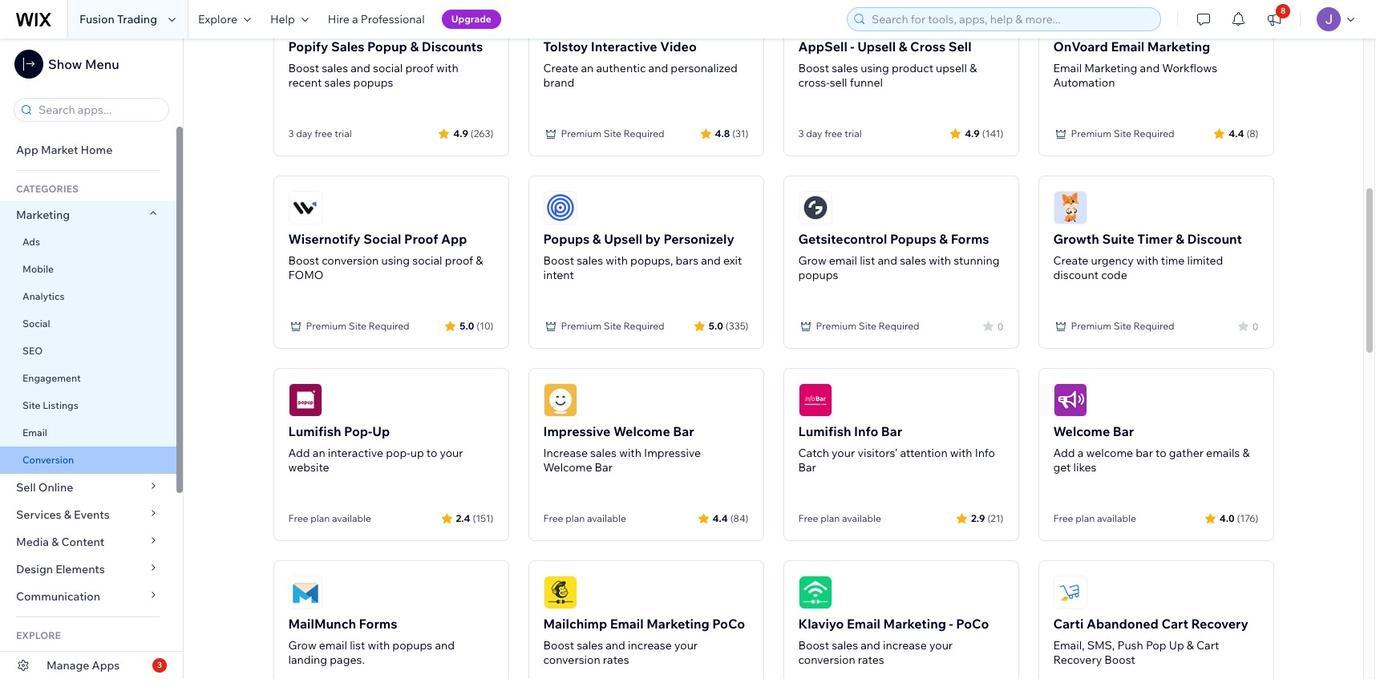 Task type: describe. For each thing, give the bounding box(es) containing it.
1 horizontal spatial cart
[[1197, 638, 1219, 653]]

& inside carti abandoned cart recovery email, sms, push pop up & cart recovery boost
[[1187, 638, 1194, 653]]

list inside mailmunch forms grow email list with popups and landing pages.
[[350, 638, 365, 653]]

& inside the popify sales popup & discounts boost sales and social proof with recent sales popups
[[410, 38, 419, 55]]

proof inside wisernotify social proof app boost conversion using social proof & fomo
[[445, 253, 473, 268]]

discount
[[1187, 231, 1242, 247]]

up
[[410, 446, 424, 460]]

klaviyo
[[798, 616, 844, 632]]

sell inside 'appsell - upsell & cross sell boost sales using product upsell & cross-sell funnel'
[[949, 38, 972, 55]]

free for impressive welcome bar
[[543, 512, 563, 525]]

funnel
[[850, 75, 883, 90]]

premium down brand
[[561, 128, 602, 140]]

and inside mailmunch forms grow email list with popups and landing pages.
[[435, 638, 455, 653]]

site down code
[[1114, 320, 1132, 332]]

free plan available for welcome
[[543, 512, 626, 525]]

pop-
[[386, 446, 410, 460]]

with inside the popify sales popup & discounts boost sales and social proof with recent sales popups
[[436, 61, 458, 75]]

1 horizontal spatial info
[[975, 446, 995, 460]]

hire a professional link
[[318, 0, 434, 38]]

2.9 (21)
[[971, 512, 1004, 524]]

& inside wisernotify social proof app boost conversion using social proof & fomo
[[476, 253, 483, 268]]

3 for popify sales popup & discounts
[[288, 128, 294, 140]]

3 inside sidebar element
[[157, 660, 162, 670]]

authentic
[[596, 61, 646, 75]]

with inside growth suite timer & discount create urgency with time limited discount code
[[1136, 253, 1159, 268]]

sms,
[[1087, 638, 1115, 653]]

forms inside mailmunch forms grow email list with popups and landing pages.
[[359, 616, 397, 632]]

boost inside carti abandoned cart recovery email, sms, push pop up & cart recovery boost
[[1105, 653, 1136, 667]]

marketing for mailchimp email marketing poco
[[647, 616, 710, 632]]

email for mailchimp email marketing poco
[[610, 616, 644, 632]]

brand
[[543, 75, 574, 90]]

analytics link
[[0, 283, 176, 310]]

popups inside getsitecontrol popups & forms grow email list and sales with stunning popups
[[890, 231, 937, 247]]

site down authentic
[[604, 128, 622, 140]]

social link
[[0, 310, 176, 338]]

ads
[[22, 236, 40, 248]]

marketing for klaviyo email marketing - poco
[[883, 616, 946, 632]]

lumifish for lumifish info bar
[[798, 423, 851, 440]]

(31)
[[732, 127, 749, 139]]

& inside the welcome bar add a welcome bar to gather emails & get likes
[[1243, 446, 1250, 460]]

social inside wisernotify social proof app boost conversion using social proof & fomo
[[363, 231, 401, 247]]

pages.
[[330, 653, 365, 667]]

free for popify
[[315, 128, 332, 140]]

ads link
[[0, 229, 176, 256]]

bar inside the welcome bar add a welcome bar to gather emails & get likes
[[1113, 423, 1134, 440]]

(151)
[[473, 512, 494, 524]]

8 button
[[1257, 0, 1292, 38]]

lumifish pop-up add an interactive pop-up to your website
[[288, 423, 463, 475]]

trial for sales
[[335, 128, 352, 140]]

communication link
[[0, 583, 176, 610]]

wisernotify social proof app boost conversion using social proof & fomo
[[288, 231, 483, 282]]

premium site required for growth suite timer & discount
[[1071, 320, 1175, 332]]

0 for getsitecontrol popups & forms
[[998, 320, 1004, 332]]

(84)
[[730, 512, 749, 524]]

onvoard
[[1053, 38, 1108, 55]]

required down authentic
[[624, 128, 665, 140]]

premium for growth suite timer & discount
[[1071, 320, 1112, 332]]

stunning
[[954, 253, 1000, 268]]

your inside klaviyo email marketing - poco boost sales and increase your conversion rates
[[929, 638, 953, 653]]

tolstoy
[[543, 38, 588, 55]]

and inside tolstoy interactive video create an authentic and personalized brand
[[648, 61, 668, 75]]

welcome bar add a welcome bar to gather emails & get likes
[[1053, 423, 1250, 475]]

social inside sidebar element
[[22, 318, 50, 330]]

available for info
[[842, 512, 881, 525]]

interactive
[[328, 446, 383, 460]]

design elements link
[[0, 556, 176, 583]]

free plan available for bar
[[1053, 512, 1136, 525]]

urgency
[[1091, 253, 1134, 268]]

lumifish for lumifish pop-up
[[288, 423, 341, 440]]

apps
[[92, 658, 120, 673]]

- inside klaviyo email marketing - poco boost sales and increase your conversion rates
[[949, 616, 953, 632]]

4.9 (141)
[[965, 127, 1004, 139]]

design
[[16, 562, 53, 577]]

appsell - upsell & cross sell boost sales using product upsell & cross-sell funnel
[[798, 38, 977, 90]]

& inside growth suite timer & discount create urgency with time limited discount code
[[1176, 231, 1185, 247]]

email link
[[0, 419, 176, 447]]

video
[[660, 38, 697, 55]]

popups inside the popify sales popup & discounts boost sales and social proof with recent sales popups
[[353, 75, 393, 90]]

intent
[[543, 268, 574, 282]]

fomo
[[288, 268, 324, 282]]

workflows
[[1162, 61, 1218, 75]]

site listings link
[[0, 392, 176, 419]]

website
[[288, 460, 329, 475]]

sidebar element
[[0, 38, 184, 679]]

likes
[[1074, 460, 1097, 475]]

available for bar
[[1097, 512, 1136, 525]]

4.0 (176)
[[1220, 512, 1259, 524]]

5.0 for wisernotify social proof app
[[460, 320, 474, 332]]

free for welcome bar
[[1053, 512, 1073, 525]]

0 horizontal spatial welcome
[[543, 460, 592, 475]]

premium down automation
[[1071, 128, 1112, 140]]

sales
[[331, 38, 365, 55]]

boost inside popups & upsell by personizely boost sales with popups, bars and exit intent
[[543, 253, 574, 268]]

social inside the popify sales popup & discounts boost sales and social proof with recent sales popups
[[373, 61, 403, 75]]

day for popify sales popup & discounts
[[296, 128, 312, 140]]

code
[[1101, 268, 1127, 282]]

marketing for onvoard email marketing
[[1148, 38, 1211, 55]]

cross
[[910, 38, 946, 55]]

upgrade button
[[442, 10, 501, 29]]

fusion trading
[[79, 12, 157, 26]]

lumifish info bar catch your visitors' attention with info bar
[[798, 423, 995, 475]]

recent
[[288, 75, 322, 90]]

boost inside klaviyo email marketing - poco boost sales and increase your conversion rates
[[798, 638, 829, 653]]

site down wisernotify social proof app boost conversion using social proof & fomo
[[349, 320, 366, 332]]

available for welcome
[[587, 512, 626, 525]]

getsitecontrol popups & forms logo image
[[798, 191, 832, 225]]

3 for appsell - upsell & cross sell
[[798, 128, 804, 140]]

premium site required for wisernotify social proof app
[[306, 320, 410, 332]]

create inside tolstoy interactive video create an authentic and personalized brand
[[543, 61, 579, 75]]

day for appsell - upsell & cross sell
[[806, 128, 822, 140]]

& inside getsitecontrol popups & forms grow email list and sales with stunning popups
[[939, 231, 948, 247]]

services
[[16, 508, 61, 522]]

boost inside mailchimp email marketing poco boost sales and increase your conversion rates
[[543, 638, 574, 653]]

3 day free trial for appsell
[[798, 128, 862, 140]]

free for appsell
[[825, 128, 843, 140]]

personalized
[[671, 61, 738, 75]]

bars
[[676, 253, 699, 268]]

1 vertical spatial impressive
[[644, 446, 701, 460]]

to inside the welcome bar add a welcome bar to gather emails & get likes
[[1156, 446, 1167, 460]]

0 vertical spatial info
[[854, 423, 878, 440]]

0 horizontal spatial cart
[[1162, 616, 1188, 632]]

sell online link
[[0, 474, 176, 501]]

sales inside impressive welcome bar increase sales with impressive welcome bar
[[590, 446, 617, 460]]

your inside mailchimp email marketing poco boost sales and increase your conversion rates
[[674, 638, 698, 653]]

and inside the popify sales popup & discounts boost sales and social proof with recent sales popups
[[351, 61, 370, 75]]

2.4 (151)
[[456, 512, 494, 524]]

email down onvoard
[[1053, 61, 1082, 75]]

wisernotify
[[288, 231, 361, 247]]

mailmunch forms logo image
[[288, 576, 322, 610]]

events
[[74, 508, 110, 522]]

marketing inside 'link'
[[16, 208, 70, 222]]

interactive
[[591, 38, 657, 55]]

increase
[[543, 446, 588, 460]]

mailmunch
[[288, 616, 356, 632]]

plan for welcome
[[566, 512, 585, 525]]

media & content link
[[0, 529, 176, 556]]

carti abandoned cart recovery email, sms, push pop up & cart recovery boost
[[1053, 616, 1249, 667]]

mailmunch forms grow email list with popups and landing pages.
[[288, 616, 455, 667]]

site down getsitecontrol popups & forms grow email list and sales with stunning popups
[[859, 320, 877, 332]]

forms inside getsitecontrol popups & forms grow email list and sales with stunning popups
[[951, 231, 989, 247]]

manage
[[47, 658, 89, 673]]

wisernotify social proof app logo image
[[288, 191, 322, 225]]

upsell for &
[[604, 231, 643, 247]]

increase inside klaviyo email marketing - poco boost sales and increase your conversion rates
[[883, 638, 927, 653]]

mailchimp email marketing poco boost sales and increase your conversion rates
[[543, 616, 745, 667]]

grow inside mailmunch forms grow email list with popups and landing pages.
[[288, 638, 317, 653]]

get
[[1053, 460, 1071, 475]]

bar
[[1136, 446, 1153, 460]]

email inside mailmunch forms grow email list with popups and landing pages.
[[319, 638, 347, 653]]

with inside lumifish info bar catch your visitors' attention with info bar
[[950, 446, 973, 460]]

1 vertical spatial recovery
[[1053, 653, 1102, 667]]

a inside the welcome bar add a welcome bar to gather emails & get likes
[[1078, 446, 1084, 460]]

required for popups & upsell by personizely
[[624, 320, 665, 332]]

categories
[[16, 183, 79, 195]]

manage apps
[[47, 658, 120, 673]]

(335)
[[726, 320, 749, 332]]

gather
[[1169, 446, 1204, 460]]

4.9 for appsell - upsell & cross sell
[[965, 127, 980, 139]]

analytics
[[22, 290, 65, 302]]

free plan available for pop-
[[288, 512, 371, 525]]

conversion link
[[0, 447, 176, 474]]

2.9
[[971, 512, 985, 524]]

0 vertical spatial recovery
[[1191, 616, 1249, 632]]

popup
[[367, 38, 407, 55]]

sales right recent
[[324, 75, 351, 90]]

menu
[[85, 56, 119, 72]]

poco inside klaviyo email marketing - poco boost sales and increase your conversion rates
[[956, 616, 989, 632]]

with inside popups & upsell by personizely boost sales with popups, bars and exit intent
[[606, 253, 628, 268]]

using inside 'appsell - upsell & cross sell boost sales using product upsell & cross-sell funnel'
[[861, 61, 889, 75]]

trading
[[117, 12, 157, 26]]

social inside wisernotify social proof app boost conversion using social proof & fomo
[[412, 253, 442, 268]]

home
[[81, 143, 113, 157]]

upsell
[[936, 61, 967, 75]]

site listings
[[22, 399, 78, 411]]

with inside impressive welcome bar increase sales with impressive welcome bar
[[619, 446, 642, 460]]



Task type: locate. For each thing, give the bounding box(es) containing it.
services & events link
[[0, 501, 176, 529]]

conversion down mailchimp
[[543, 653, 600, 667]]

1 horizontal spatial recovery
[[1191, 616, 1249, 632]]

premium site required down intent
[[561, 320, 665, 332]]

sales down mailchimp
[[577, 638, 603, 653]]

popups & upsell by personizely boost sales with popups, bars and exit intent
[[543, 231, 742, 282]]

free down get
[[1053, 512, 1073, 525]]

and inside mailchimp email marketing poco boost sales and increase your conversion rates
[[606, 638, 625, 653]]

an
[[581, 61, 594, 75], [313, 446, 325, 460]]

0 horizontal spatial using
[[381, 253, 410, 268]]

app market home link
[[0, 136, 176, 164]]

4 free plan available from the left
[[1053, 512, 1136, 525]]

0 horizontal spatial list
[[350, 638, 365, 653]]

add down lumifish pop-up logo
[[288, 446, 310, 460]]

1 plan from the left
[[311, 512, 330, 525]]

2 rates from the left
[[858, 653, 884, 667]]

2 horizontal spatial welcome
[[1053, 423, 1110, 440]]

catch
[[798, 446, 829, 460]]

popups inside popups & upsell by personizely boost sales with popups, bars and exit intent
[[543, 231, 590, 247]]

premium site required down fomo
[[306, 320, 410, 332]]

2 free plan available from the left
[[543, 512, 626, 525]]

list inside getsitecontrol popups & forms grow email list and sales with stunning popups
[[860, 253, 875, 268]]

social down "proof"
[[412, 253, 442, 268]]

popups right getsitecontrol
[[890, 231, 937, 247]]

free down sell
[[825, 128, 843, 140]]

help button
[[261, 0, 318, 38]]

upsell for -
[[857, 38, 896, 55]]

0 horizontal spatial email
[[319, 638, 347, 653]]

4 free from the left
[[1053, 512, 1073, 525]]

4.4 for 4.4 (8)
[[1229, 127, 1244, 139]]

0 horizontal spatial recovery
[[1053, 653, 1102, 667]]

0 horizontal spatial 4.4
[[713, 512, 728, 524]]

4.0
[[1220, 512, 1235, 524]]

to right "up"
[[427, 446, 437, 460]]

sell inside sidebar element
[[16, 480, 36, 495]]

0 horizontal spatial impressive
[[543, 423, 611, 440]]

1 free from the left
[[288, 512, 308, 525]]

4.4 left (8)
[[1229, 127, 1244, 139]]

with inside mailmunch forms grow email list with popups and landing pages.
[[368, 638, 390, 653]]

and inside onvoard email marketing email marketing and workflows automation
[[1140, 61, 1160, 75]]

1 rates from the left
[[603, 653, 629, 667]]

1 day from the left
[[296, 128, 312, 140]]

2 poco from the left
[[956, 616, 989, 632]]

free down catch
[[798, 512, 818, 525]]

1 add from the left
[[288, 446, 310, 460]]

4 available from the left
[[1097, 512, 1136, 525]]

fusion
[[79, 12, 115, 26]]

help
[[270, 12, 295, 26]]

0 horizontal spatial 0
[[998, 320, 1004, 332]]

hire a professional
[[328, 12, 425, 26]]

social left "proof"
[[363, 231, 401, 247]]

3 day free trial for popify
[[288, 128, 352, 140]]

engagement
[[22, 372, 81, 384]]

an inside lumifish pop-up add an interactive pop-up to your website
[[313, 446, 325, 460]]

marketing inside mailchimp email marketing poco boost sales and increase your conversion rates
[[647, 616, 710, 632]]

0 vertical spatial grow
[[798, 253, 827, 268]]

popups
[[543, 231, 590, 247], [890, 231, 937, 247]]

a inside 'hire a professional' link
[[352, 12, 358, 26]]

available for pop-
[[332, 512, 371, 525]]

premium for wisernotify social proof app
[[306, 320, 347, 332]]

sales inside 'appsell - upsell & cross sell boost sales using product upsell & cross-sell funnel'
[[832, 61, 858, 75]]

conversion
[[22, 454, 74, 466]]

1 vertical spatial 4.4
[[713, 512, 728, 524]]

required
[[624, 128, 665, 140], [1134, 128, 1175, 140], [369, 320, 410, 332], [624, 320, 665, 332], [879, 320, 920, 332], [1134, 320, 1175, 332]]

3 free plan available from the left
[[798, 512, 881, 525]]

1 horizontal spatial 4.9
[[965, 127, 980, 139]]

email
[[829, 253, 857, 268], [319, 638, 347, 653]]

getsitecontrol
[[798, 231, 887, 247]]

3 free from the left
[[798, 512, 818, 525]]

boost inside the popify sales popup & discounts boost sales and social proof with recent sales popups
[[288, 61, 319, 75]]

free for lumifish info bar
[[798, 512, 818, 525]]

0 horizontal spatial proof
[[405, 61, 434, 75]]

proof inside the popify sales popup & discounts boost sales and social proof with recent sales popups
[[405, 61, 434, 75]]

poco inside mailchimp email marketing poco boost sales and increase your conversion rates
[[712, 616, 745, 632]]

increase inside mailchimp email marketing poco boost sales and increase your conversion rates
[[628, 638, 672, 653]]

marketing link
[[0, 201, 176, 229]]

1 4.9 from the left
[[453, 127, 468, 139]]

grow inside getsitecontrol popups & forms grow email list and sales with stunning popups
[[798, 253, 827, 268]]

your
[[440, 446, 463, 460], [832, 446, 855, 460], [674, 638, 698, 653], [929, 638, 953, 653]]

conversion
[[322, 253, 379, 268], [543, 653, 600, 667], [798, 653, 856, 667]]

8
[[1281, 6, 1286, 16]]

welcome inside the welcome bar add a welcome bar to gather emails & get likes
[[1053, 423, 1110, 440]]

4.4 (84)
[[713, 512, 749, 524]]

upsell
[[857, 38, 896, 55], [604, 231, 643, 247]]

klaviyo email marketing - poco logo image
[[798, 576, 832, 610]]

2 add from the left
[[1053, 446, 1075, 460]]

1 trial from the left
[[335, 128, 352, 140]]

email inside klaviyo email marketing - poco boost sales and increase your conversion rates
[[847, 616, 881, 632]]

2 free from the left
[[825, 128, 843, 140]]

free down recent
[[315, 128, 332, 140]]

sales inside getsitecontrol popups & forms grow email list and sales with stunning popups
[[900, 253, 926, 268]]

professional
[[361, 12, 425, 26]]

boost down abandoned at the bottom of page
[[1105, 653, 1136, 667]]

0 vertical spatial create
[[543, 61, 579, 75]]

mobile
[[22, 263, 54, 275]]

boost
[[288, 61, 319, 75], [798, 61, 829, 75], [288, 253, 319, 268], [543, 253, 574, 268], [543, 638, 574, 653], [798, 638, 829, 653], [1105, 653, 1136, 667]]

1 horizontal spatial -
[[949, 616, 953, 632]]

a right get
[[1078, 446, 1084, 460]]

Search apps... field
[[34, 99, 164, 121]]

available down "interactive" at bottom
[[332, 512, 371, 525]]

media & content
[[16, 535, 105, 549]]

lumifish pop-up logo image
[[288, 383, 322, 417]]

1 vertical spatial social
[[412, 253, 442, 268]]

premium down discount
[[1071, 320, 1112, 332]]

5.0 (10)
[[460, 320, 494, 332]]

0 horizontal spatial upsell
[[604, 231, 643, 247]]

1 horizontal spatial poco
[[956, 616, 989, 632]]

0 horizontal spatial an
[[313, 446, 325, 460]]

up up pop-
[[372, 423, 390, 440]]

and inside popups & upsell by personizely boost sales with popups, bars and exit intent
[[701, 253, 721, 268]]

required for wisernotify social proof app
[[369, 320, 410, 332]]

3 available from the left
[[842, 512, 881, 525]]

rates inside klaviyo email marketing - poco boost sales and increase your conversion rates
[[858, 653, 884, 667]]

online
[[38, 480, 73, 495]]

upgrade
[[451, 13, 492, 25]]

1 horizontal spatial conversion
[[543, 653, 600, 667]]

popups down popups & upsell by personizely logo
[[543, 231, 590, 247]]

2 day from the left
[[806, 128, 822, 140]]

1 to from the left
[[427, 446, 437, 460]]

cart up pop
[[1162, 616, 1188, 632]]

1 horizontal spatial using
[[861, 61, 889, 75]]

email for klaviyo email marketing - poco
[[847, 616, 881, 632]]

0 horizontal spatial grow
[[288, 638, 317, 653]]

free plan available down catch
[[798, 512, 881, 525]]

boost down appsell
[[798, 61, 829, 75]]

1 horizontal spatial popups
[[890, 231, 937, 247]]

to right bar
[[1156, 446, 1167, 460]]

landing
[[288, 653, 327, 667]]

add
[[288, 446, 310, 460], [1053, 446, 1075, 460]]

1 free from the left
[[315, 128, 332, 140]]

timer
[[1138, 231, 1173, 247]]

grow down getsitecontrol
[[798, 253, 827, 268]]

welcome bar logo image
[[1053, 383, 1087, 417]]

2 3 day free trial from the left
[[798, 128, 862, 140]]

design elements
[[16, 562, 105, 577]]

(8)
[[1247, 127, 1259, 139]]

up inside carti abandoned cart recovery email, sms, push pop up & cart recovery boost
[[1169, 638, 1184, 653]]

0 horizontal spatial trial
[[335, 128, 352, 140]]

0 horizontal spatial create
[[543, 61, 579, 75]]

required for getsitecontrol popups & forms
[[879, 320, 920, 332]]

communication
[[16, 589, 103, 604]]

available down visitors'
[[842, 512, 881, 525]]

boost down the wisernotify
[[288, 253, 319, 268]]

3
[[288, 128, 294, 140], [798, 128, 804, 140], [157, 660, 162, 670]]

info
[[854, 423, 878, 440], [975, 446, 995, 460]]

free for lumifish pop-up
[[288, 512, 308, 525]]

app left market
[[16, 143, 38, 157]]

popups inside getsitecontrol popups & forms grow email list and sales with stunning popups
[[798, 268, 838, 282]]

conversion down klaviyo at the right bottom
[[798, 653, 856, 667]]

impressive welcome bar logo image
[[543, 383, 577, 417]]

2 free from the left
[[543, 512, 563, 525]]

2 trial from the left
[[845, 128, 862, 140]]

popups inside mailmunch forms grow email list with popups and landing pages.
[[392, 638, 432, 653]]

0 vertical spatial proof
[[405, 61, 434, 75]]

attention
[[900, 446, 948, 460]]

push
[[1118, 638, 1143, 653]]

4.9 left the (141)
[[965, 127, 980, 139]]

1 horizontal spatial 5.0
[[709, 320, 723, 332]]

email inside mailchimp email marketing poco boost sales and increase your conversion rates
[[610, 616, 644, 632]]

conversion down the wisernotify
[[322, 253, 379, 268]]

plan for pop-
[[311, 512, 330, 525]]

1 poco from the left
[[712, 616, 745, 632]]

sales inside klaviyo email marketing - poco boost sales and increase your conversion rates
[[832, 638, 858, 653]]

5.0 for popups & upsell by personizely
[[709, 320, 723, 332]]

with right the attention
[[950, 446, 973, 460]]

sales down klaviyo at the right bottom
[[832, 638, 858, 653]]

0 vertical spatial using
[[861, 61, 889, 75]]

app inside wisernotify social proof app boost conversion using social proof & fomo
[[441, 231, 467, 247]]

1 horizontal spatial impressive
[[644, 446, 701, 460]]

limited
[[1187, 253, 1223, 268]]

to inside lumifish pop-up add an interactive pop-up to your website
[[427, 446, 437, 460]]

1 horizontal spatial trial
[[845, 128, 862, 140]]

a
[[352, 12, 358, 26], [1078, 446, 1084, 460]]

proof up 5.0 (10)
[[445, 253, 473, 268]]

0 vertical spatial social
[[373, 61, 403, 75]]

1 horizontal spatial upsell
[[857, 38, 896, 55]]

getsitecontrol popups & forms grow email list and sales with stunning popups
[[798, 231, 1000, 282]]

up inside lumifish pop-up add an interactive pop-up to your website
[[372, 423, 390, 440]]

plan for bar
[[1076, 512, 1095, 525]]

5.0 left (10)
[[460, 320, 474, 332]]

site inside site listings link
[[22, 399, 41, 411]]

premium up lumifish info bar logo
[[816, 320, 857, 332]]

sell online
[[16, 480, 73, 495]]

pop
[[1146, 638, 1167, 653]]

2.4
[[456, 512, 470, 524]]

an left "interactive" at bottom
[[313, 446, 325, 460]]

0 horizontal spatial to
[[427, 446, 437, 460]]

0 vertical spatial app
[[16, 143, 38, 157]]

premium site required down getsitecontrol popups & forms grow email list and sales with stunning popups
[[816, 320, 920, 332]]

social up seo
[[22, 318, 50, 330]]

1 horizontal spatial 3
[[288, 128, 294, 140]]

free plan available down website
[[288, 512, 371, 525]]

4.4 left (84)
[[713, 512, 728, 524]]

2 lumifish from the left
[[798, 423, 851, 440]]

conversion inside mailchimp email marketing poco boost sales and increase your conversion rates
[[543, 653, 600, 667]]

with inside getsitecontrol popups & forms grow email list and sales with stunning popups
[[929, 253, 951, 268]]

proof
[[405, 61, 434, 75], [445, 253, 473, 268]]

conversion inside wisernotify social proof app boost conversion using social proof & fomo
[[322, 253, 379, 268]]

4 plan from the left
[[1076, 512, 1095, 525]]

email for onvoard email marketing
[[1111, 38, 1145, 55]]

Search for tools, apps, help & more... field
[[867, 8, 1156, 30]]

welcome
[[614, 423, 670, 440], [1053, 423, 1110, 440], [543, 460, 592, 475]]

& inside popups & upsell by personizely boost sales with popups, bars and exit intent
[[593, 231, 601, 247]]

sell left "online"
[[16, 480, 36, 495]]

using down "proof"
[[381, 253, 410, 268]]

1 vertical spatial popups
[[798, 268, 838, 282]]

0 vertical spatial a
[[352, 12, 358, 26]]

0 horizontal spatial info
[[854, 423, 878, 440]]

1 increase from the left
[[628, 638, 672, 653]]

0 vertical spatial email
[[829, 253, 857, 268]]

mailchimp
[[543, 616, 607, 632]]

free plan available for info
[[798, 512, 881, 525]]

0 vertical spatial an
[[581, 61, 594, 75]]

an for lumifish
[[313, 446, 325, 460]]

2 plan from the left
[[566, 512, 585, 525]]

an for tolstoy
[[581, 61, 594, 75]]

premium site required down authentic
[[561, 128, 665, 140]]

email down mailmunch
[[319, 638, 347, 653]]

required down getsitecontrol popups & forms grow email list and sales with stunning popups
[[879, 320, 920, 332]]

onvoard email marketing email marketing and workflows automation
[[1053, 38, 1218, 90]]

lumifish info bar logo image
[[798, 383, 832, 417]]

4.9 left (263)
[[453, 127, 468, 139]]

1 horizontal spatial forms
[[951, 231, 989, 247]]

upsell inside 'appsell - upsell & cross sell boost sales using product upsell & cross-sell funnel'
[[857, 38, 896, 55]]

0 vertical spatial -
[[850, 38, 855, 55]]

1 0 from the left
[[998, 320, 1004, 332]]

premium for popups & upsell by personizely
[[561, 320, 602, 332]]

0 horizontal spatial 3
[[157, 660, 162, 670]]

boost inside wisernotify social proof app boost conversion using social proof & fomo
[[288, 253, 319, 268]]

your inside lumifish pop-up add an interactive pop-up to your website
[[440, 446, 463, 460]]

0 vertical spatial 4.4
[[1229, 127, 1244, 139]]

hire
[[328, 12, 350, 26]]

popups down getsitecontrol
[[798, 268, 838, 282]]

1 vertical spatial cart
[[1197, 638, 1219, 653]]

0 horizontal spatial 5.0
[[460, 320, 474, 332]]

boost down popify
[[288, 61, 319, 75]]

1 horizontal spatial social
[[363, 231, 401, 247]]

3 day free trial down sell
[[798, 128, 862, 140]]

2 0 from the left
[[1253, 320, 1259, 332]]

list down mailmunch
[[350, 638, 365, 653]]

required down wisernotify social proof app boost conversion using social proof & fomo
[[369, 320, 410, 332]]

mailchimp email marketing poco logo image
[[543, 576, 577, 610]]

popups & upsell by personizely logo image
[[543, 191, 577, 225]]

1 vertical spatial proof
[[445, 253, 473, 268]]

0 horizontal spatial sell
[[16, 480, 36, 495]]

services & events
[[16, 508, 110, 522]]

with down discounts
[[436, 61, 458, 75]]

0 horizontal spatial social
[[22, 318, 50, 330]]

content
[[61, 535, 105, 549]]

app inside sidebar element
[[16, 143, 38, 157]]

seo link
[[0, 338, 176, 365]]

1 horizontal spatial to
[[1156, 446, 1167, 460]]

premium site required for getsitecontrol popups & forms
[[816, 320, 920, 332]]

1 vertical spatial -
[[949, 616, 953, 632]]

up
[[372, 423, 390, 440], [1169, 638, 1184, 653]]

1 horizontal spatial day
[[806, 128, 822, 140]]

grow
[[798, 253, 827, 268], [288, 638, 317, 653]]

and inside getsitecontrol popups & forms grow email list and sales with stunning popups
[[878, 253, 898, 268]]

popups right pages.
[[392, 638, 432, 653]]

with left stunning
[[929, 253, 951, 268]]

premium site required for popups & upsell by personizely
[[561, 320, 665, 332]]

lumifish inside lumifish pop-up add an interactive pop-up to your website
[[288, 423, 341, 440]]

1 horizontal spatial app
[[441, 231, 467, 247]]

1 vertical spatial app
[[441, 231, 467, 247]]

premium site required down code
[[1071, 320, 1175, 332]]

with right increase
[[619, 446, 642, 460]]

0 horizontal spatial a
[[352, 12, 358, 26]]

email inside getsitecontrol popups & forms grow email list and sales with stunning popups
[[829, 253, 857, 268]]

1 popups from the left
[[543, 231, 590, 247]]

using inside wisernotify social proof app boost conversion using social proof & fomo
[[381, 253, 410, 268]]

1 horizontal spatial welcome
[[614, 423, 670, 440]]

lumifish down lumifish pop-up logo
[[288, 423, 341, 440]]

plan down website
[[311, 512, 330, 525]]

1 free plan available from the left
[[288, 512, 371, 525]]

2 increase from the left
[[883, 638, 927, 653]]

boost down mailchimp
[[543, 638, 574, 653]]

forms up pages.
[[359, 616, 397, 632]]

0 horizontal spatial day
[[296, 128, 312, 140]]

1 horizontal spatial an
[[581, 61, 594, 75]]

automation
[[1053, 75, 1115, 90]]

grow down mailmunch
[[288, 638, 317, 653]]

0 horizontal spatial conversion
[[322, 253, 379, 268]]

1 vertical spatial grow
[[288, 638, 317, 653]]

0 vertical spatial social
[[363, 231, 401, 247]]

upsell inside popups & upsell by personizely boost sales with popups, bars and exit intent
[[604, 231, 643, 247]]

0 vertical spatial forms
[[951, 231, 989, 247]]

1 vertical spatial list
[[350, 638, 365, 653]]

bar
[[673, 423, 694, 440], [881, 423, 902, 440], [1113, 423, 1134, 440], [595, 460, 613, 475], [798, 460, 816, 475]]

upsell left the by
[[604, 231, 643, 247]]

sales inside mailchimp email marketing poco boost sales and increase your conversion rates
[[577, 638, 603, 653]]

1 horizontal spatial up
[[1169, 638, 1184, 653]]

plan
[[311, 512, 330, 525], [566, 512, 585, 525], [821, 512, 840, 525], [1076, 512, 1095, 525]]

4.9 for popify sales popup & discounts
[[453, 127, 468, 139]]

0 horizontal spatial -
[[850, 38, 855, 55]]

growth suite timer & discount  logo image
[[1053, 191, 1087, 225]]

-
[[850, 38, 855, 55], [949, 616, 953, 632]]

sales down 'sales'
[[322, 61, 348, 75]]

create inside growth suite timer & discount create urgency with time limited discount code
[[1053, 253, 1089, 268]]

recovery
[[1191, 616, 1249, 632], [1053, 653, 1102, 667]]

premium site required down automation
[[1071, 128, 1175, 140]]

carti abandoned cart recovery logo image
[[1053, 576, 1087, 610]]

lumifish inside lumifish info bar catch your visitors' attention with info bar
[[798, 423, 851, 440]]

premium
[[561, 128, 602, 140], [1071, 128, 1112, 140], [306, 320, 347, 332], [561, 320, 602, 332], [816, 320, 857, 332], [1071, 320, 1112, 332]]

email right mailchimp
[[610, 616, 644, 632]]

add inside lumifish pop-up add an interactive pop-up to your website
[[288, 446, 310, 460]]

1 vertical spatial up
[[1169, 638, 1184, 653]]

your inside lumifish info bar catch your visitors' attention with info bar
[[832, 446, 855, 460]]

required down onvoard email marketing email marketing and workflows automation
[[1134, 128, 1175, 140]]

trial for -
[[845, 128, 862, 140]]

1 lumifish from the left
[[288, 423, 341, 440]]

create
[[543, 61, 579, 75], [1053, 253, 1089, 268]]

0 horizontal spatial popups
[[543, 231, 590, 247]]

1 vertical spatial upsell
[[604, 231, 643, 247]]

2 to from the left
[[1156, 446, 1167, 460]]

create down the growth
[[1053, 253, 1089, 268]]

free plan available down the likes
[[1053, 512, 1136, 525]]

sell up upsell
[[949, 38, 972, 55]]

(263)
[[471, 127, 494, 139]]

1 vertical spatial an
[[313, 446, 325, 460]]

- inside 'appsell - upsell & cross sell boost sales using product upsell & cross-sell funnel'
[[850, 38, 855, 55]]

marketing inside klaviyo email marketing - poco boost sales and increase your conversion rates
[[883, 616, 946, 632]]

required down popups,
[[624, 320, 665, 332]]

0 horizontal spatial rates
[[603, 653, 629, 667]]

explore
[[198, 12, 237, 26]]

email up conversion
[[22, 427, 47, 439]]

social down the popup
[[373, 61, 403, 75]]

site down popups & upsell by personizely boost sales with popups, bars and exit intent at the top of the page
[[604, 320, 622, 332]]

free down increase
[[543, 512, 563, 525]]

1 vertical spatial social
[[22, 318, 50, 330]]

upsell up funnel
[[857, 38, 896, 55]]

3 right apps
[[157, 660, 162, 670]]

0 horizontal spatial 4.9
[[453, 127, 468, 139]]

0 vertical spatial upsell
[[857, 38, 896, 55]]

product
[[892, 61, 934, 75]]

add inside the welcome bar add a welcome bar to gather emails & get likes
[[1053, 446, 1075, 460]]

2 available from the left
[[587, 512, 626, 525]]

5.0
[[460, 320, 474, 332], [709, 320, 723, 332]]

1 available from the left
[[332, 512, 371, 525]]

email right klaviyo at the right bottom
[[847, 616, 881, 632]]

2 popups from the left
[[890, 231, 937, 247]]

0 for growth suite timer & discount
[[1253, 320, 1259, 332]]

conversion inside klaviyo email marketing - poco boost sales and increase your conversion rates
[[798, 653, 856, 667]]

using
[[861, 61, 889, 75], [381, 253, 410, 268]]

2 horizontal spatial 3
[[798, 128, 804, 140]]

market
[[41, 143, 78, 157]]

social
[[373, 61, 403, 75], [412, 253, 442, 268]]

required for growth suite timer & discount
[[1134, 320, 1175, 332]]

plan for info
[[821, 512, 840, 525]]

up right pop
[[1169, 638, 1184, 653]]

0 vertical spatial cart
[[1162, 616, 1188, 632]]

1 horizontal spatial 3 day free trial
[[798, 128, 862, 140]]

1 5.0 from the left
[[460, 320, 474, 332]]

with right pages.
[[368, 638, 390, 653]]

site down automation
[[1114, 128, 1132, 140]]

5.0 left (335)
[[709, 320, 723, 332]]

0 horizontal spatial free
[[315, 128, 332, 140]]

list down getsitecontrol
[[860, 253, 875, 268]]

1 horizontal spatial lumifish
[[798, 423, 851, 440]]

4.9 (263)
[[453, 127, 494, 139]]

0 horizontal spatial app
[[16, 143, 38, 157]]

1 horizontal spatial email
[[829, 253, 857, 268]]

boost inside 'appsell - upsell & cross sell boost sales using product upsell & cross-sell funnel'
[[798, 61, 829, 75]]

available down impressive welcome bar increase sales with impressive welcome bar
[[587, 512, 626, 525]]

email inside sidebar element
[[22, 427, 47, 439]]

an down the tolstoy
[[581, 61, 594, 75]]

free down website
[[288, 512, 308, 525]]

3 plan from the left
[[821, 512, 840, 525]]

0 horizontal spatial forms
[[359, 616, 397, 632]]

plan down catch
[[821, 512, 840, 525]]

rates inside mailchimp email marketing poco boost sales and increase your conversion rates
[[603, 653, 629, 667]]

carti
[[1053, 616, 1084, 632]]

and inside klaviyo email marketing - poco boost sales and increase your conversion rates
[[861, 638, 880, 653]]

premium down fomo
[[306, 320, 347, 332]]

2 horizontal spatial conversion
[[798, 653, 856, 667]]

4.4 for 4.4 (84)
[[713, 512, 728, 524]]

0 horizontal spatial increase
[[628, 638, 672, 653]]

sell
[[949, 38, 972, 55], [16, 480, 36, 495]]

5.0 (335)
[[709, 320, 749, 332]]

1 3 day free trial from the left
[[288, 128, 352, 140]]

0 horizontal spatial up
[[372, 423, 390, 440]]

premium for getsitecontrol popups & forms
[[816, 320, 857, 332]]

1 horizontal spatial sell
[[949, 38, 972, 55]]

0 vertical spatial sell
[[949, 38, 972, 55]]

1 horizontal spatial rates
[[858, 653, 884, 667]]

2 4.9 from the left
[[965, 127, 980, 139]]

1 horizontal spatial 4.4
[[1229, 127, 1244, 139]]

growth
[[1053, 231, 1099, 247]]

1 vertical spatial info
[[975, 446, 995, 460]]

1 horizontal spatial social
[[412, 253, 442, 268]]

2 5.0 from the left
[[709, 320, 723, 332]]

sales inside popups & upsell by personizely boost sales with popups, bars and exit intent
[[577, 253, 603, 268]]

1 horizontal spatial create
[[1053, 253, 1089, 268]]

3 down recent
[[288, 128, 294, 140]]

show
[[48, 56, 82, 72]]

with down timer
[[1136, 253, 1159, 268]]

free plan available down increase
[[543, 512, 626, 525]]

app right "proof"
[[441, 231, 467, 247]]

day down recent
[[296, 128, 312, 140]]

seo
[[22, 345, 43, 357]]

available down welcome
[[1097, 512, 1136, 525]]

an inside tolstoy interactive video create an authentic and personalized brand
[[581, 61, 594, 75]]



Task type: vqa. For each thing, say whether or not it's contained in the screenshot.


